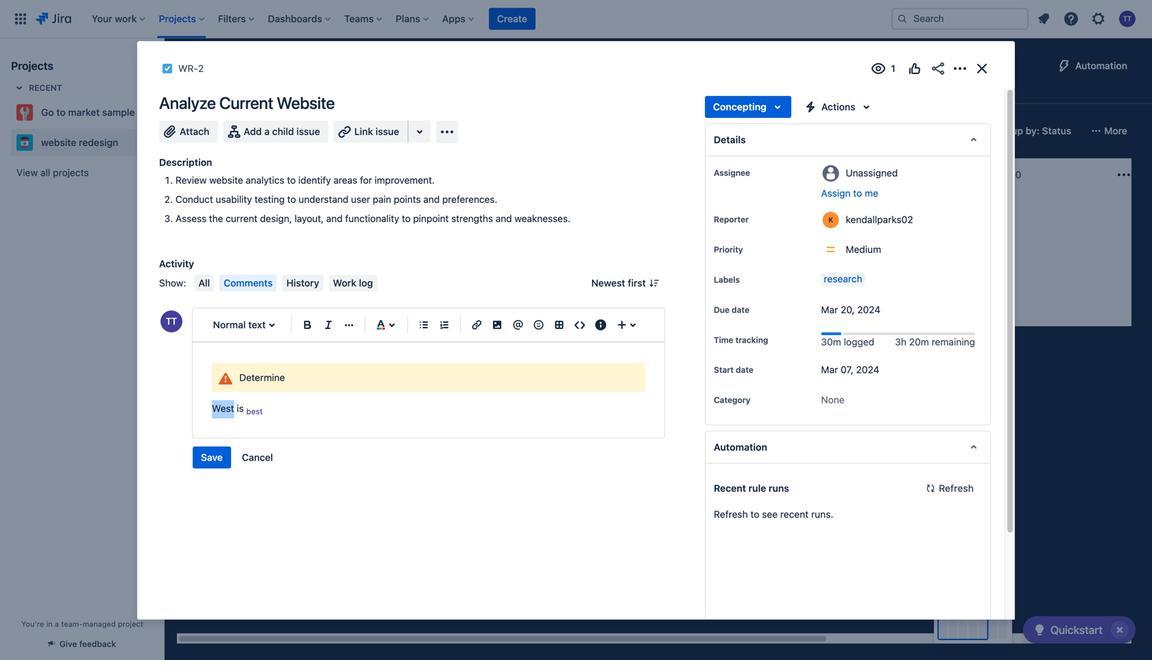 Task type: describe. For each thing, give the bounding box(es) containing it.
feedback
[[79, 640, 116, 649]]

quickstart button
[[1023, 617, 1136, 644]]

text
[[248, 319, 266, 331]]

attach
[[180, 126, 209, 137]]

group inside analyze current website dialog
[[193, 447, 281, 469]]

managed
[[83, 620, 116, 629]]

go to market sample link
[[11, 99, 148, 126]]

link
[[354, 126, 373, 137]]

issue inside button
[[297, 126, 320, 137]]

date for start date
[[736, 365, 754, 375]]

the
[[209, 213, 223, 224]]

current
[[219, 93, 273, 112]]

preferences.
[[442, 194, 497, 205]]

summary link
[[181, 80, 230, 104]]

details
[[714, 134, 746, 145]]

newest first
[[591, 277, 646, 289]]

info panel image
[[592, 317, 609, 333]]

user
[[351, 194, 370, 205]]

automation inside "button"
[[1075, 60, 1128, 71]]

primary element
[[8, 0, 881, 38]]

give feedback button
[[40, 633, 124, 655]]

to down review website analytics to identify areas for improvement.
[[287, 194, 296, 205]]

to left identify at the top left
[[287, 175, 296, 186]]

reporter
[[714, 215, 749, 224]]

complete 1
[[202, 169, 255, 180]]

child
[[272, 126, 294, 137]]

history button
[[282, 275, 323, 291]]

do
[[409, 170, 420, 179]]

newest first button
[[583, 275, 665, 291]]

time tracking
[[714, 335, 768, 345]]

projects
[[53, 167, 89, 178]]

a/b testing
[[387, 205, 435, 217]]

code snippet image
[[572, 317, 588, 333]]

goals
[[224, 205, 247, 217]]

activity
[[159, 258, 194, 270]]

work
[[333, 277, 356, 289]]

20m
[[909, 336, 929, 348]]

more formatting image
[[341, 317, 357, 333]]

assign to me button
[[821, 187, 977, 200]]

description
[[159, 157, 212, 168]]

labels
[[714, 275, 740, 285]]

website inside dialog
[[209, 175, 243, 186]]

add people image
[[353, 123, 369, 139]]

log
[[359, 277, 373, 289]]

improvement.
[[375, 175, 435, 186]]

to down points
[[402, 213, 411, 224]]

task image
[[162, 63, 173, 74]]

none
[[821, 394, 845, 406]]

review website analytics to identify areas for improvement.
[[176, 175, 435, 186]]

projects
[[11, 59, 53, 72]]

close image
[[974, 60, 990, 77]]

website redesign
[[41, 137, 118, 148]]

kendallparks02
[[846, 214, 913, 225]]

attach button
[[159, 121, 218, 143]]

show:
[[159, 277, 186, 289]]

assign
[[821, 188, 851, 199]]

west
[[212, 403, 234, 414]]

all button
[[194, 275, 214, 291]]

Search field
[[892, 8, 1029, 30]]

history
[[286, 277, 319, 289]]

concepting button
[[705, 96, 791, 118]]

reports
[[702, 86, 737, 97]]

to do 1
[[396, 169, 430, 180]]

wr-2
[[178, 63, 204, 74]]

Search board text field
[[182, 121, 287, 141]]

research link
[[821, 273, 865, 287]]

mar for mar 07, 2024
[[821, 364, 838, 375]]

priority
[[714, 245, 743, 254]]

tab list containing board
[[173, 80, 916, 104]]

normal
[[213, 319, 246, 331]]

testing
[[976, 170, 1010, 179]]

you're in a team-managed project
[[21, 620, 143, 629]]

menu bar inside analyze current website dialog
[[192, 275, 380, 291]]

cancel
[[242, 452, 273, 463]]

task image
[[580, 269, 591, 280]]

assess the current design, layout, and functionality to pinpoint strengths and weaknesses.
[[176, 213, 570, 224]]

testing inside analyze current website dialog
[[255, 194, 285, 205]]

2024 for mar 07, 2024
[[856, 364, 880, 375]]

2 horizontal spatial and
[[496, 213, 512, 224]]

automation element
[[705, 431, 991, 464]]

time
[[714, 335, 733, 345]]

me
[[865, 188, 878, 199]]

wr-
[[178, 63, 198, 74]]

concepting
[[713, 101, 767, 112]]

comments button
[[220, 275, 277, 291]]

market
[[68, 107, 100, 118]]

assignee
[[714, 168, 750, 178]]

link issue
[[354, 126, 399, 137]]

add app image
[[439, 124, 455, 140]]

cancel button
[[234, 447, 281, 469]]

20,
[[841, 304, 855, 315]]

bold ⌘b image
[[299, 317, 316, 333]]

add a child issue button
[[223, 121, 328, 143]]

add
[[244, 126, 262, 137]]

pain
[[373, 194, 391, 205]]

to inside button
[[853, 188, 862, 199]]

due date
[[714, 305, 749, 315]]

save
[[201, 452, 223, 463]]

medium image
[[728, 269, 739, 280]]

mar for mar 20, 2024
[[821, 304, 838, 315]]

1 vertical spatial a
[[55, 620, 59, 629]]

actions image
[[952, 60, 968, 77]]

2
[[198, 63, 204, 74]]

define
[[193, 205, 221, 217]]

automation inside analyze current website dialog
[[714, 442, 767, 453]]

0 horizontal spatial website
[[41, 137, 76, 148]]

layout,
[[295, 213, 324, 224]]

date for due date
[[732, 305, 749, 315]]

work log
[[333, 277, 373, 289]]

search image
[[897, 13, 908, 24]]



Task type: locate. For each thing, give the bounding box(es) containing it.
create button inside primary element
[[489, 8, 536, 30]]

details element
[[705, 123, 991, 156]]

website up usability
[[209, 175, 243, 186]]

1 horizontal spatial a
[[264, 126, 270, 137]]

link issue button
[[334, 121, 409, 143]]

start date
[[714, 365, 754, 375]]

automation
[[1075, 60, 1128, 71], [714, 442, 767, 453]]

issue inside button
[[376, 126, 399, 137]]

list link
[[284, 80, 306, 104]]

panel warning image
[[217, 371, 234, 387]]

1 vertical spatial testing
[[405, 205, 435, 217]]

1 horizontal spatial 1
[[426, 169, 430, 180]]

understand
[[299, 194, 348, 205]]

issue right child
[[297, 126, 320, 137]]

view all projects
[[16, 167, 89, 178]]

1 right complete
[[250, 169, 255, 180]]

assign to me
[[821, 188, 878, 199]]

complete
[[202, 170, 245, 179]]

usability
[[216, 194, 252, 205]]

analyze current website
[[159, 93, 335, 112]]

vote options: no one has voted for this issue yet. image
[[907, 60, 923, 77]]

for
[[360, 175, 372, 186]]

give feedback
[[60, 640, 116, 649]]

and right strengths
[[496, 213, 512, 224]]

2024 right 20, at the top right of the page
[[857, 304, 881, 315]]

dismiss quickstart image
[[1109, 619, 1131, 641]]

1 horizontal spatial issue
[[376, 126, 399, 137]]

1 horizontal spatial and
[[423, 194, 440, 205]]

automation down category
[[714, 442, 767, 453]]

1 1 from the left
[[250, 169, 255, 180]]

start
[[714, 365, 734, 375]]

numbered list ⌘⇧7 image
[[436, 317, 453, 333]]

analyze current website dialog
[[137, 41, 1015, 660]]

jira image
[[36, 11, 71, 27], [36, 11, 71, 27]]

2024 for mar 20, 2024
[[857, 304, 881, 315]]

1 vertical spatial automation
[[714, 442, 767, 453]]

calendar link
[[317, 80, 363, 104]]

group
[[193, 447, 281, 469]]

2 issue from the left
[[376, 126, 399, 137]]

1 vertical spatial date
[[736, 365, 754, 375]]

give
[[60, 640, 77, 649]]

a inside button
[[264, 126, 270, 137]]

0 horizontal spatial 1
[[250, 169, 255, 180]]

link web pages and more image
[[412, 123, 428, 140]]

0 horizontal spatial issue
[[297, 126, 320, 137]]

menu bar
[[192, 275, 380, 291]]

best
[[246, 407, 263, 416]]

collapse recent projects image
[[11, 80, 27, 96]]

1 vertical spatial 2024
[[856, 364, 880, 375]]

0 horizontal spatial a
[[55, 620, 59, 629]]

and up pinpoint
[[423, 194, 440, 205]]

testing
[[255, 194, 285, 205], [405, 205, 435, 217]]

1 vertical spatial mar
[[821, 364, 838, 375]]

website up view all projects
[[41, 137, 76, 148]]

1 vertical spatial website
[[209, 175, 243, 186]]

and
[[423, 194, 440, 205], [326, 213, 343, 224], [496, 213, 512, 224]]

in
[[46, 620, 53, 629]]

to left me
[[853, 188, 862, 199]]

0
[[1015, 169, 1021, 180]]

1 up assign
[[818, 169, 822, 180]]

automation image
[[1056, 58, 1073, 74]]

30m logged
[[821, 336, 874, 348]]

3h 20m remaining
[[895, 336, 975, 348]]

strengths
[[451, 213, 493, 224]]

save button
[[193, 447, 231, 469]]

testing down analytics
[[255, 194, 285, 205]]

add a child issue
[[244, 126, 320, 137]]

30m
[[821, 336, 841, 348]]

analyze
[[159, 93, 216, 112]]

go to market sample
[[41, 107, 135, 118]]

0 vertical spatial a
[[264, 126, 270, 137]]

bullet list ⌘⇧8 image
[[416, 317, 432, 333]]

1 horizontal spatial testing
[[405, 205, 435, 217]]

2024
[[857, 304, 881, 315], [856, 364, 880, 375]]

to
[[56, 107, 66, 118], [287, 175, 296, 186], [853, 188, 862, 199], [287, 194, 296, 205], [402, 213, 411, 224]]

3h
[[895, 336, 907, 348]]

analytics
[[246, 175, 284, 186]]

mar 20, 2024
[[821, 304, 881, 315]]

conduct
[[176, 194, 213, 205]]

2024 right 07,
[[856, 364, 880, 375]]

0 vertical spatial testing
[[255, 194, 285, 205]]

group containing save
[[193, 447, 281, 469]]

areas
[[334, 175, 357, 186]]

define goals
[[193, 205, 247, 217]]

check image
[[1031, 622, 1048, 639]]

testing 0
[[976, 169, 1021, 180]]

actions
[[822, 101, 856, 112]]

add image, video, or file image
[[489, 317, 506, 333]]

0 vertical spatial 2024
[[857, 304, 881, 315]]

automation right automation icon
[[1075, 60, 1128, 71]]

due
[[714, 305, 730, 315]]

medium
[[846, 244, 881, 255]]

2 mar from the top
[[821, 364, 838, 375]]

and down "conduct usability testing to understand user pain points and preferences."
[[326, 213, 343, 224]]

copy link to issue image
[[201, 62, 212, 73]]

list
[[287, 86, 303, 97]]

all
[[198, 277, 210, 289]]

all
[[40, 167, 50, 178]]

2 1 from the left
[[426, 169, 430, 180]]

link image
[[468, 317, 485, 333]]

a right in at the bottom of page
[[55, 620, 59, 629]]

to
[[396, 170, 407, 179]]

newest
[[591, 277, 625, 289]]

2 horizontal spatial 1
[[818, 169, 822, 180]]

italic ⌘i image
[[320, 317, 337, 333]]

issue right link
[[376, 126, 399, 137]]

to right go
[[56, 107, 66, 118]]

logged
[[844, 336, 874, 348]]

testing down points
[[405, 205, 435, 217]]

tab list
[[173, 80, 916, 104]]

create banner
[[0, 0, 1152, 38]]

table image
[[551, 317, 568, 333]]

quickstart
[[1051, 624, 1103, 637]]

1 right do
[[426, 169, 430, 180]]

1 issue from the left
[[297, 126, 320, 137]]

determine
[[239, 372, 285, 383]]

reports link
[[699, 80, 740, 104]]

actions button
[[797, 96, 880, 118]]

emoji image
[[530, 317, 547, 333]]

0 vertical spatial date
[[732, 305, 749, 315]]

website redesign link
[[11, 129, 148, 156]]

you're
[[21, 620, 44, 629]]

unassigned
[[846, 167, 898, 179]]

date right due
[[732, 305, 749, 315]]

review
[[176, 175, 207, 186]]

Comment - Main content area, start typing to enter text. text field
[[212, 363, 645, 419]]

website
[[41, 137, 76, 148], [209, 175, 243, 186]]

issue
[[297, 126, 320, 137], [376, 126, 399, 137]]

show subtasks image
[[807, 269, 824, 285]]

1 mar from the top
[[821, 304, 838, 315]]

tracking
[[736, 335, 768, 345]]

menu bar containing all
[[192, 275, 380, 291]]

mar left 20, at the top right of the page
[[821, 304, 838, 315]]

mar left 07,
[[821, 364, 838, 375]]

comments
[[224, 277, 273, 289]]

recent
[[29, 83, 62, 93]]

0 vertical spatial automation
[[1075, 60, 1128, 71]]

view
[[16, 167, 38, 178]]

conduct usability testing to understand user pain points and preferences.
[[176, 194, 497, 205]]

identify
[[298, 175, 331, 186]]

pinpoint
[[413, 213, 449, 224]]

0 vertical spatial mar
[[821, 304, 838, 315]]

0 vertical spatial website
[[41, 137, 76, 148]]

mention image
[[510, 317, 526, 333]]

points
[[394, 194, 421, 205]]

remaining
[[932, 336, 975, 348]]

1 horizontal spatial website
[[209, 175, 243, 186]]

first
[[628, 277, 646, 289]]

redesign
[[79, 137, 118, 148]]

west is best
[[212, 403, 263, 416]]

0 horizontal spatial automation
[[714, 442, 767, 453]]

1 horizontal spatial automation
[[1075, 60, 1128, 71]]

0 horizontal spatial testing
[[255, 194, 285, 205]]

a right add
[[264, 126, 270, 137]]

more information about this user image
[[823, 212, 839, 228]]

current
[[226, 213, 257, 224]]

date right 'start'
[[736, 365, 754, 375]]

3 1 from the left
[[818, 169, 822, 180]]

0 horizontal spatial and
[[326, 213, 343, 224]]

go
[[41, 107, 54, 118]]

create inside button
[[497, 13, 527, 24]]



Task type: vqa. For each thing, say whether or not it's contained in the screenshot.
save button
yes



